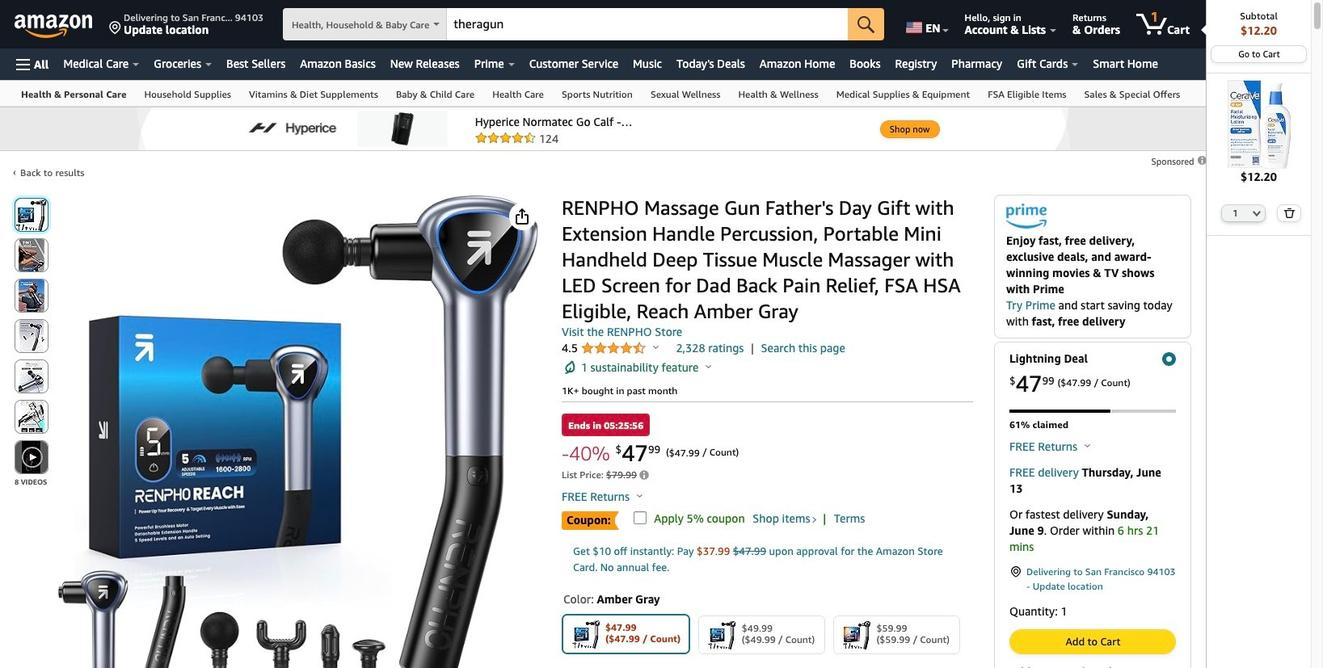 Task type: describe. For each thing, give the bounding box(es) containing it.
checkbox image
[[634, 512, 647, 525]]

amber gray image
[[572, 620, 601, 649]]

0 vertical spatial popover image
[[653, 345, 659, 349]]

black image
[[708, 621, 737, 650]]

amazon image
[[15, 15, 93, 39]]

delete image
[[1284, 208, 1296, 218]]

learn more about amazon pricing and savings image
[[640, 471, 649, 482]]

radio active image
[[1163, 353, 1177, 367]]

sustainability features image
[[562, 360, 578, 376]]

navigation navigation
[[0, 0, 1313, 669]]

gold image
[[842, 621, 871, 650]]



Task type: locate. For each thing, give the bounding box(es) containing it.
none search field inside navigation navigation
[[283, 8, 885, 42]]

dropdown image
[[1254, 210, 1262, 216]]

option group
[[557, 611, 974, 662]]

renpho massage gun father&#39;s day gift with extension handle percussion, portable mini handheld deep tissue muscle massager with led screen for dad back pain relief, fsa hsa eligible, reach amber gray image
[[58, 195, 539, 669]]

1 vertical spatial popover image
[[637, 494, 643, 498]]

0 horizontal spatial popover image
[[637, 494, 643, 498]]

heading
[[1010, 666, 1129, 669]]

1 horizontal spatial popover image
[[653, 345, 659, 349]]

popover image
[[653, 345, 659, 349], [637, 494, 643, 498]]

cerave am facial moisturizing lotion with spf 30 | oil-free face moisturizer with spf | formulated with hyaluronic acid, niacinamide &amp; ceramides | non-comedogenic | broad spectrum sunscreen | 3 ounce image
[[1215, 80, 1304, 169]]

Search Amazon text field
[[447, 9, 848, 40]]

None submit
[[848, 8, 885, 40], [15, 199, 48, 231], [1279, 205, 1301, 221], [15, 239, 48, 272], [15, 280, 48, 312], [15, 320, 48, 353], [15, 361, 48, 393], [15, 401, 48, 433], [15, 442, 48, 474], [848, 8, 885, 40], [15, 199, 48, 231], [1279, 205, 1301, 221], [15, 239, 48, 272], [15, 280, 48, 312], [15, 320, 48, 353], [15, 361, 48, 393], [15, 401, 48, 433], [15, 442, 48, 474]]

amazon prime logo image
[[1007, 204, 1047, 233]]

None search field
[[283, 8, 885, 42]]



Task type: vqa. For each thing, say whether or not it's contained in the screenshot.
age
no



